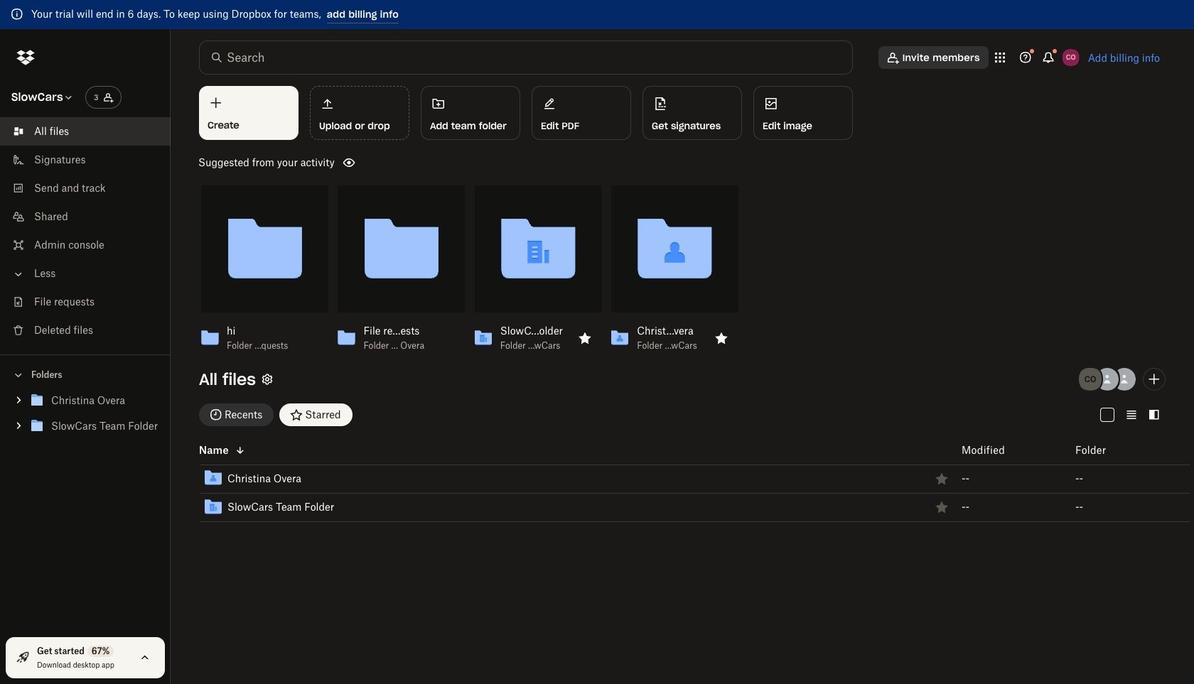 Task type: vqa. For each thing, say whether or not it's contained in the screenshot.
Name Christina Overa, Modified Tue May 21 2024 12:16:06 GMT-0500 (Central Daylight Time), Folder , "element"
yes



Task type: locate. For each thing, give the bounding box(es) containing it.
less image
[[11, 267, 26, 281]]

group
[[0, 385, 171, 450]]

christina overa image
[[1077, 367, 1103, 392]]

folder settings image
[[259, 371, 276, 388]]

remove from starred image
[[933, 499, 950, 516]]

alert
[[0, 0, 1194, 29]]

abc123@gmail.com image
[[1112, 367, 1137, 392]]

remove from starred image
[[933, 471, 950, 488]]

table
[[168, 437, 1190, 522]]

list
[[0, 109, 171, 355]]

list item
[[0, 117, 171, 146]]

dropbox image
[[11, 43, 40, 72]]



Task type: describe. For each thing, give the bounding box(es) containing it.
add team members image
[[1146, 371, 1163, 388]]

Search in folder "Dropbox" text field
[[227, 49, 823, 66]]

123abc@gmail.com image
[[1095, 367, 1120, 392]]

name slowcars team folder, modified tue may 21 2024 12:16:11 gmt-0500 (central daylight time), folder , element
[[168, 494, 1190, 522]]

name christina overa, modified tue may 21 2024 12:16:06 gmt-0500 (central daylight time), folder , element
[[168, 465, 1190, 494]]



